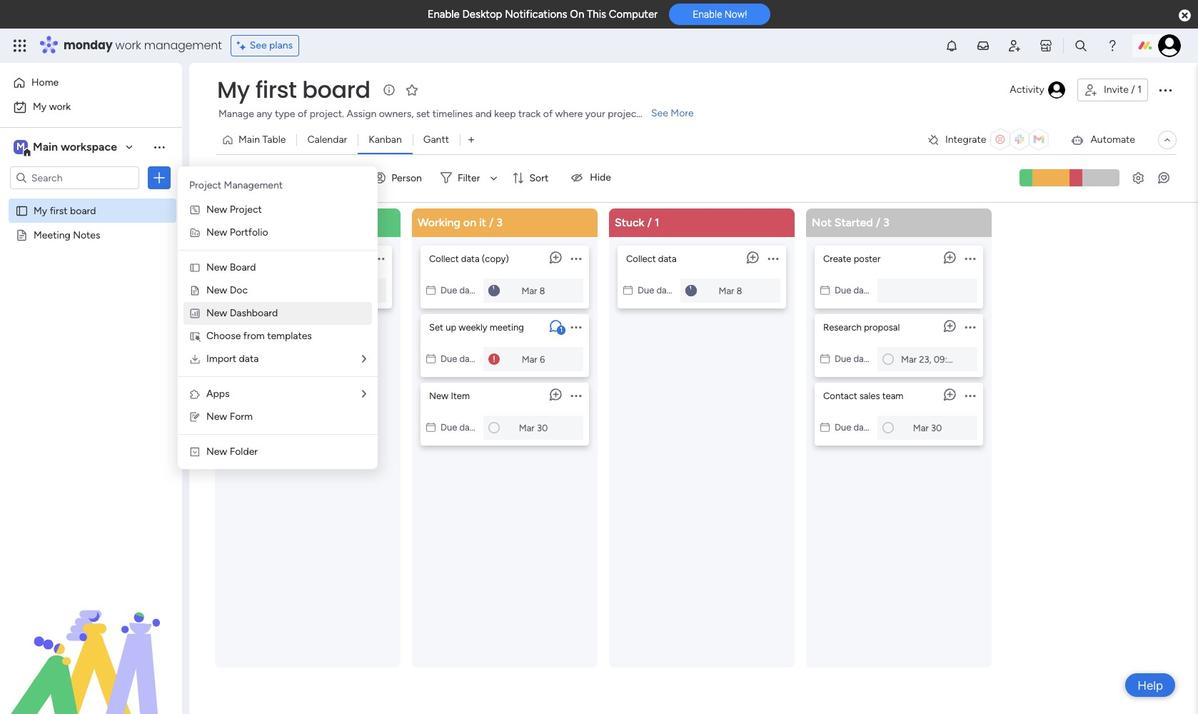 Task type: describe. For each thing, give the bounding box(es) containing it.
new doc
[[206, 284, 248, 296]]

update feed image
[[976, 39, 990, 53]]

now!
[[725, 9, 747, 20]]

assign tasks
[[232, 253, 283, 264]]

lottie animation image
[[0, 570, 182, 714]]

new dashboard
[[206, 307, 278, 319]]

form
[[230, 411, 253, 423]]

/ for done
[[251, 215, 255, 229]]

more
[[671, 107, 694, 119]]

v2 calendar view small outline image for collect data (copy)
[[426, 285, 436, 295]]

kanban button
[[358, 129, 413, 151]]

this
[[587, 8, 606, 21]]

invite / 1
[[1104, 84, 1142, 96]]

new for new portfolio
[[206, 226, 227, 238]]

from
[[243, 330, 265, 342]]

research
[[823, 322, 862, 332]]

v2 calendar view small outline image for set up weekly meeting
[[426, 353, 436, 364]]

due date for contact sales team
[[835, 422, 872, 432]]

team
[[882, 390, 904, 401]]

monday work management
[[64, 37, 222, 54]]

keep
[[494, 108, 516, 120]]

v2 calendar view small outline image for assign tasks
[[229, 285, 238, 295]]

stuck
[[615, 215, 644, 229]]

owners,
[[379, 108, 414, 120]]

v2 calendar view small outline image for contact sales team
[[820, 422, 830, 432]]

My first board field
[[213, 74, 374, 106]]

new for new dashboard
[[206, 307, 227, 319]]

calendar button
[[297, 129, 358, 151]]

mar 23, 09:00 am
[[901, 353, 976, 364]]

management
[[144, 37, 222, 54]]

09:00
[[934, 353, 959, 364]]

integrate button
[[921, 125, 1059, 155]]

see more
[[651, 107, 694, 119]]

set
[[416, 108, 430, 120]]

folder
[[230, 446, 258, 458]]

new for new project
[[206, 203, 227, 216]]

new for new board
[[206, 261, 227, 273]]

new for new item
[[429, 390, 449, 401]]

plans
[[269, 39, 293, 51]]

integrate
[[945, 134, 986, 146]]

see for see more
[[651, 107, 668, 119]]

first inside "list box"
[[50, 204, 68, 216]]

1 3 from the left
[[496, 215, 503, 229]]

automate
[[1091, 134, 1135, 146]]

kendall parks image
[[1158, 34, 1181, 57]]

up
[[446, 322, 456, 332]]

mar for set up weekly meeting
[[522, 353, 537, 364]]

my first board inside "list box"
[[34, 204, 96, 216]]

choose
[[206, 330, 241, 342]]

date for collect data (copy)
[[459, 285, 478, 295]]

collect for collect data
[[626, 253, 656, 264]]

import data
[[206, 353, 259, 365]]

help
[[1138, 678, 1163, 692]]

meeting notes
[[34, 228, 100, 241]]

doc
[[230, 284, 248, 296]]

due date for assign tasks
[[243, 285, 281, 295]]

/ right it on the left of page
[[489, 215, 494, 229]]

filter
[[458, 172, 480, 184]]

my right public board image
[[34, 204, 47, 216]]

work for monday
[[115, 37, 141, 54]]

date for create poster
[[854, 285, 872, 295]]

done
[[221, 215, 248, 229]]

apps
[[206, 388, 230, 400]]

1 horizontal spatial board
[[302, 74, 370, 106]]

add to favorites image
[[405, 82, 419, 97]]

main for main table
[[238, 134, 260, 146]]

new portfolio image
[[189, 227, 201, 238]]

started
[[835, 215, 873, 229]]

collect data (copy)
[[429, 253, 509, 264]]

mar 8 for collect data (copy)
[[522, 285, 545, 296]]

m
[[16, 141, 25, 153]]

sort button
[[507, 167, 557, 189]]

working
[[418, 215, 461, 229]]

type
[[275, 108, 295, 120]]

/ for invite
[[1131, 84, 1135, 96]]

choose from templates
[[206, 330, 312, 342]]

angle down image
[[276, 173, 283, 183]]

list box for not started
[[815, 240, 983, 445]]

new task button
[[216, 167, 270, 189]]

hide
[[590, 172, 611, 184]]

mar for collect data (copy)
[[522, 285, 537, 296]]

1 for invite / 1
[[1138, 84, 1142, 96]]

stuck / 1
[[615, 215, 659, 229]]

mar for contact sales team
[[913, 422, 929, 433]]

1 horizontal spatial assign
[[347, 108, 376, 120]]

gantt button
[[413, 129, 460, 151]]

help button
[[1125, 673, 1175, 697]]

track
[[518, 108, 541, 120]]

invite
[[1104, 84, 1129, 96]]

lottie animation element
[[0, 570, 182, 714]]

project management
[[189, 179, 283, 191]]

list box for working on it
[[421, 240, 589, 445]]

project
[[608, 108, 640, 120]]

public board image
[[15, 203, 29, 217]]

home option
[[9, 71, 174, 94]]

due date for collect data (copy)
[[441, 285, 478, 295]]

filter button
[[435, 167, 502, 189]]

due date for set up weekly meeting
[[441, 353, 478, 364]]

6
[[540, 353, 545, 364]]

mar for new item
[[519, 422, 535, 433]]

form image
[[189, 411, 201, 423]]

v2 calendar view small outline image for collect data
[[623, 285, 633, 295]]

due date for new item
[[441, 422, 478, 432]]

project.
[[310, 108, 344, 120]]

8 for collect data
[[737, 285, 742, 296]]

apps image
[[189, 388, 201, 400]]

mar 30 for not started / 3
[[913, 422, 942, 433]]

v2 calendar view small outline image for new item
[[426, 422, 436, 432]]

1 inside "list box"
[[560, 325, 563, 334]]

collect for collect data (copy)
[[429, 253, 459, 264]]

list box containing my first board
[[0, 195, 182, 439]]

table
[[262, 134, 286, 146]]

dashboard
[[230, 307, 278, 319]]

workspace
[[61, 140, 117, 154]]

monday marketplace image
[[1039, 39, 1053, 53]]

new portfolio
[[206, 226, 268, 238]]

item
[[451, 390, 470, 401]]

data for collect data (copy)
[[461, 253, 480, 264]]

date for research proposal
[[854, 353, 872, 364]]

v2 calendar view small outline image for create poster
[[820, 285, 830, 295]]

workspace image
[[14, 139, 28, 155]]

mar 30 for working on it / 3
[[519, 422, 548, 433]]

not
[[812, 215, 832, 229]]

where
[[555, 108, 583, 120]]

30 for not started / 3
[[931, 422, 942, 433]]

poster
[[854, 253, 881, 264]]

new form
[[206, 411, 253, 423]]

due date for collect data
[[638, 285, 675, 295]]

help image
[[1105, 39, 1120, 53]]

assign inside row group
[[232, 253, 260, 264]]

due for set up weekly meeting
[[441, 353, 457, 364]]

home link
[[9, 71, 174, 94]]

on
[[570, 8, 584, 21]]

create
[[823, 253, 851, 264]]

automate button
[[1065, 129, 1141, 151]]

enable desktop notifications on this computer
[[427, 8, 658, 21]]

contact sales team
[[823, 390, 904, 401]]

due for assign tasks
[[243, 285, 260, 295]]

main table button
[[216, 129, 297, 151]]

templates
[[267, 330, 312, 342]]

workspace options image
[[152, 140, 166, 154]]

public board image
[[15, 228, 29, 241]]

set
[[429, 322, 443, 332]]

proposal
[[864, 322, 900, 332]]

1 of from the left
[[298, 108, 307, 120]]

set up weekly meeting
[[429, 322, 524, 332]]

my work option
[[9, 96, 174, 119]]



Task type: locate. For each thing, give the bounding box(es) containing it.
/ for stuck
[[647, 215, 652, 229]]

new right the new project image
[[206, 203, 227, 216]]

see plans button
[[230, 35, 299, 56]]

new inside "list box"
[[429, 390, 449, 401]]

/ right the started
[[876, 215, 881, 229]]

manage
[[218, 108, 254, 120]]

v2 calendar view small outline image down the new item
[[426, 422, 436, 432]]

collect inside "list box"
[[429, 253, 459, 264]]

v2 calendar view small outline image
[[426, 285, 436, 295], [623, 285, 633, 295], [820, 285, 830, 295], [426, 353, 436, 364], [820, 353, 830, 364], [820, 422, 830, 432]]

1 for done / 1
[[258, 215, 263, 229]]

enable inside button
[[693, 9, 722, 20]]

due down research
[[835, 353, 851, 364]]

data left (copy) at the left of page
[[461, 253, 480, 264]]

hide button
[[561, 167, 620, 189]]

due date down up
[[441, 353, 478, 364]]

data inside "list box"
[[461, 253, 480, 264]]

import data image
[[189, 353, 201, 365]]

sales
[[860, 390, 880, 401]]

work for my
[[49, 101, 71, 113]]

2 collect from the left
[[626, 253, 656, 264]]

1 for stuck / 1
[[655, 215, 659, 229]]

import
[[206, 353, 236, 365]]

new board image
[[189, 262, 201, 273]]

1 vertical spatial see
[[651, 107, 668, 119]]

2 horizontal spatial data
[[658, 253, 677, 264]]

new left the item
[[429, 390, 449, 401]]

date for set up weekly meeting
[[459, 353, 478, 364]]

select product image
[[13, 39, 27, 53]]

project up portfolio
[[230, 203, 262, 216]]

1 horizontal spatial my first board
[[217, 74, 370, 106]]

due for contact sales team
[[835, 422, 851, 432]]

Search field
[[318, 168, 361, 188]]

0 vertical spatial see
[[250, 39, 267, 51]]

board
[[230, 261, 256, 273]]

my up manage
[[217, 74, 250, 106]]

due down collect data at the top of page
[[638, 285, 654, 295]]

service icon image
[[189, 285, 201, 296]]

manage any type of project. assign owners, set timelines and keep track of where your project stands.
[[218, 108, 674, 120]]

options image for 6
[[571, 314, 582, 340]]

main inside workspace selection element
[[33, 140, 58, 154]]

mar 30
[[519, 422, 548, 433], [913, 422, 942, 433]]

1 horizontal spatial enable
[[693, 9, 722, 20]]

it
[[479, 215, 486, 229]]

new for new doc
[[206, 284, 227, 296]]

v2 calendar view small outline image down collect data at the top of page
[[623, 285, 633, 295]]

your
[[585, 108, 605, 120]]

mar 8
[[522, 285, 545, 296], [719, 285, 742, 296]]

mar for research proposal
[[901, 353, 917, 364]]

0 horizontal spatial v2 calendar view small outline image
[[229, 285, 238, 295]]

/ right stuck at top
[[647, 215, 652, 229]]

add view image
[[468, 135, 474, 145]]

date left v2 overdue deadline image
[[459, 353, 478, 364]]

arrow down image
[[485, 169, 502, 187]]

1 mar 8 from the left
[[522, 285, 545, 296]]

date for new item
[[459, 422, 478, 432]]

0 horizontal spatial of
[[298, 108, 307, 120]]

1 vertical spatial v2 calendar view small outline image
[[426, 422, 436, 432]]

2 horizontal spatial list box
[[815, 240, 983, 445]]

choose from templates image
[[189, 331, 201, 342]]

enable left now!
[[693, 9, 722, 20]]

1 horizontal spatial 3
[[883, 215, 890, 229]]

1 horizontal spatial v2 calendar view small outline image
[[426, 422, 436, 432]]

data for collect data
[[658, 253, 677, 264]]

new project image
[[189, 204, 201, 216]]

1 horizontal spatial mar 30
[[913, 422, 942, 433]]

new right new folder icon at bottom left
[[206, 446, 227, 458]]

1 horizontal spatial project
[[230, 203, 262, 216]]

workspace selection element
[[14, 139, 119, 157]]

any
[[257, 108, 272, 120]]

new right new board "image"
[[206, 261, 227, 273]]

weekly
[[459, 322, 487, 332]]

date down research proposal
[[854, 353, 872, 364]]

task
[[245, 172, 264, 184]]

my inside option
[[33, 101, 47, 113]]

portfolio
[[230, 226, 268, 238]]

am
[[961, 353, 976, 364]]

/ right invite
[[1131, 84, 1135, 96]]

1 mar 30 from the left
[[519, 422, 548, 433]]

option
[[0, 197, 182, 200]]

and
[[475, 108, 492, 120]]

new inside button
[[222, 172, 243, 184]]

person
[[391, 172, 422, 184]]

2 mar 30 from the left
[[913, 422, 942, 433]]

enable for enable now!
[[693, 9, 722, 20]]

list box containing collect data (copy)
[[421, 240, 589, 445]]

0 horizontal spatial see
[[250, 39, 267, 51]]

new right the service icon
[[206, 284, 227, 296]]

assign
[[347, 108, 376, 120], [232, 253, 260, 264]]

my first board up the type
[[217, 74, 370, 106]]

1 vertical spatial my first board
[[34, 204, 96, 216]]

new for new form
[[206, 411, 227, 423]]

tasks
[[262, 253, 283, 264]]

0 horizontal spatial 8
[[540, 285, 545, 296]]

0 vertical spatial first
[[255, 74, 297, 106]]

stands.
[[643, 108, 674, 120]]

due date for research proposal
[[835, 353, 872, 364]]

due down "create"
[[835, 285, 851, 295]]

due down up
[[441, 353, 457, 364]]

0 horizontal spatial list box
[[0, 195, 182, 439]]

0 vertical spatial board
[[302, 74, 370, 106]]

project
[[189, 179, 221, 191], [230, 203, 262, 216]]

person button
[[369, 167, 431, 189]]

Search in workspace field
[[30, 170, 119, 186]]

1 vertical spatial first
[[50, 204, 68, 216]]

2 8 from the left
[[737, 285, 742, 296]]

work
[[115, 37, 141, 54], [49, 101, 71, 113]]

list box containing create poster
[[815, 240, 983, 445]]

menu
[[178, 166, 378, 469]]

main
[[238, 134, 260, 146], [33, 140, 58, 154]]

0 horizontal spatial collect
[[429, 253, 459, 264]]

v2 calendar view small outline image up set
[[426, 285, 436, 295]]

main workspace
[[33, 140, 117, 154]]

1 horizontal spatial first
[[255, 74, 297, 106]]

/ right done
[[251, 215, 255, 229]]

new folder image
[[189, 446, 201, 458]]

date down contact sales team
[[854, 422, 872, 432]]

menu containing project management
[[178, 166, 378, 469]]

date for assign tasks
[[262, 285, 281, 295]]

(copy)
[[482, 253, 509, 264]]

2 mar 8 from the left
[[719, 285, 742, 296]]

row group
[[212, 208, 1000, 714]]

list box
[[0, 195, 182, 439], [421, 240, 589, 445], [815, 240, 983, 445]]

8 for collect data (copy)
[[540, 285, 545, 296]]

1 right stuck at top
[[655, 215, 659, 229]]

/
[[1131, 84, 1135, 96], [251, 215, 255, 229], [489, 215, 494, 229], [647, 215, 652, 229], [876, 215, 881, 229]]

0 horizontal spatial project
[[189, 179, 221, 191]]

due down contact
[[835, 422, 851, 432]]

1 vertical spatial assign
[[232, 253, 260, 264]]

1 right invite
[[1138, 84, 1142, 96]]

1
[[1138, 84, 1142, 96], [258, 215, 263, 229], [655, 215, 659, 229], [560, 325, 563, 334]]

data down stuck / 1
[[658, 253, 677, 264]]

due for collect data
[[638, 285, 654, 295]]

board up "notes" at the top of the page
[[70, 204, 96, 216]]

v2 calendar view small outline image down new board
[[229, 285, 238, 295]]

of
[[298, 108, 307, 120], [543, 108, 553, 120]]

/ inside button
[[1131, 84, 1135, 96]]

work down home
[[49, 101, 71, 113]]

1 vertical spatial work
[[49, 101, 71, 113]]

collapse board header image
[[1162, 134, 1173, 146]]

mar for collect data
[[719, 285, 734, 296]]

v2 overdue deadline image
[[488, 352, 500, 366]]

list arrow image
[[362, 354, 366, 364]]

1 horizontal spatial main
[[238, 134, 260, 146]]

v2 calendar view small outline image down "create"
[[820, 285, 830, 295]]

invite members image
[[1007, 39, 1022, 53]]

timelines
[[433, 108, 473, 120]]

0 horizontal spatial my first board
[[34, 204, 96, 216]]

enable now!
[[693, 9, 747, 20]]

my first board up meeting notes
[[34, 204, 96, 216]]

enable for enable desktop notifications on this computer
[[427, 8, 460, 21]]

new right 'new portfolio' icon
[[206, 226, 227, 238]]

collect data
[[626, 253, 677, 264]]

assign down portfolio
[[232, 253, 260, 264]]

contact
[[823, 390, 857, 401]]

0 horizontal spatial main
[[33, 140, 58, 154]]

1 vertical spatial board
[[70, 204, 96, 216]]

search everything image
[[1074, 39, 1088, 53]]

research proposal
[[823, 322, 900, 332]]

1 horizontal spatial work
[[115, 37, 141, 54]]

meeting
[[34, 228, 70, 241]]

0 horizontal spatial data
[[239, 353, 259, 365]]

1 vertical spatial project
[[230, 203, 262, 216]]

data for import data
[[239, 353, 259, 365]]

due date down collect data (copy) at the left of the page
[[441, 285, 478, 295]]

main right workspace "image"
[[33, 140, 58, 154]]

desktop
[[462, 8, 502, 21]]

1 inside button
[[1138, 84, 1142, 96]]

meeting
[[490, 322, 524, 332]]

assign right project.
[[347, 108, 376, 120]]

0 vertical spatial assign
[[347, 108, 376, 120]]

2 of from the left
[[543, 108, 553, 120]]

see inside "button"
[[250, 39, 267, 51]]

main for main workspace
[[33, 140, 58, 154]]

computer
[[609, 8, 658, 21]]

work right monday
[[115, 37, 141, 54]]

row group containing done
[[212, 208, 1000, 714]]

my down home
[[33, 101, 47, 113]]

date down collect data (copy) at the left of the page
[[459, 285, 478, 295]]

new board
[[206, 261, 256, 273]]

0 horizontal spatial 30
[[537, 422, 548, 433]]

v2 calendar view small outline image down research
[[820, 353, 830, 364]]

list arrow image
[[362, 389, 366, 399]]

due down the new item
[[441, 422, 457, 432]]

1 horizontal spatial of
[[543, 108, 553, 120]]

3 right the started
[[883, 215, 890, 229]]

2 30 from the left
[[931, 422, 942, 433]]

new right new dashboard image
[[206, 307, 227, 319]]

3 right it on the left of page
[[496, 215, 503, 229]]

due date
[[243, 285, 281, 295], [441, 285, 478, 295], [638, 285, 675, 295], [835, 285, 872, 295], [441, 353, 478, 364], [835, 353, 872, 364], [441, 422, 478, 432], [835, 422, 872, 432]]

see left more
[[651, 107, 668, 119]]

see left the "plans"
[[250, 39, 267, 51]]

dapulse close image
[[1179, 9, 1191, 23]]

sort
[[529, 172, 549, 184]]

of right the type
[[298, 108, 307, 120]]

1 collect from the left
[[429, 253, 459, 264]]

see more link
[[650, 106, 695, 121]]

options image
[[768, 245, 779, 271], [571, 314, 582, 340]]

my
[[217, 74, 250, 106], [33, 101, 47, 113], [34, 204, 47, 216]]

mar 8 for collect data
[[719, 285, 742, 296]]

date up the "dashboard"
[[262, 285, 281, 295]]

due for research proposal
[[835, 353, 851, 364]]

1 30 from the left
[[537, 422, 548, 433]]

due date down research proposal
[[835, 353, 872, 364]]

see for see plans
[[250, 39, 267, 51]]

due for collect data (copy)
[[441, 285, 457, 295]]

0 horizontal spatial board
[[70, 204, 96, 216]]

due date down contact sales team
[[835, 422, 872, 432]]

0 vertical spatial options image
[[768, 245, 779, 271]]

due up the "dashboard"
[[243, 285, 260, 295]]

new task
[[222, 172, 264, 184]]

0 vertical spatial v2 calendar view small outline image
[[229, 285, 238, 295]]

new left task
[[222, 172, 243, 184]]

collect
[[429, 253, 459, 264], [626, 253, 656, 264]]

1 vertical spatial options image
[[571, 314, 582, 340]]

board
[[302, 74, 370, 106], [70, 204, 96, 216]]

activity button
[[1004, 79, 1072, 101]]

1 horizontal spatial see
[[651, 107, 668, 119]]

v2 calendar view small outline image down set
[[426, 353, 436, 364]]

v2 calendar view small outline image
[[229, 285, 238, 295], [426, 422, 436, 432]]

due date for create poster
[[835, 285, 872, 295]]

1 right done
[[258, 215, 263, 229]]

date down collect data at the top of page
[[657, 285, 675, 295]]

due up up
[[441, 285, 457, 295]]

due date down "create poster"
[[835, 285, 872, 295]]

2 3 from the left
[[883, 215, 890, 229]]

0 horizontal spatial mar 30
[[519, 422, 548, 433]]

1 horizontal spatial list box
[[421, 240, 589, 445]]

main inside button
[[238, 134, 260, 146]]

enable left desktop
[[427, 8, 460, 21]]

0 vertical spatial my first board
[[217, 74, 370, 106]]

notifications image
[[945, 39, 959, 53]]

1 horizontal spatial data
[[461, 253, 480, 264]]

first up meeting
[[50, 204, 68, 216]]

1 8 from the left
[[540, 285, 545, 296]]

0 horizontal spatial work
[[49, 101, 71, 113]]

new project
[[206, 203, 262, 216]]

due date down collect data at the top of page
[[638, 285, 675, 295]]

v2 calendar view small outline image for research proposal
[[820, 353, 830, 364]]

0 horizontal spatial enable
[[427, 8, 460, 21]]

date for contact sales team
[[854, 422, 872, 432]]

options image right meeting on the top of the page
[[571, 314, 582, 340]]

due
[[243, 285, 260, 295], [441, 285, 457, 295], [638, 285, 654, 295], [835, 285, 851, 295], [441, 353, 457, 364], [835, 353, 851, 364], [441, 422, 457, 432], [835, 422, 851, 432]]

0 vertical spatial work
[[115, 37, 141, 54]]

date down the item
[[459, 422, 478, 432]]

working on it / 3
[[418, 215, 503, 229]]

project up the new project image
[[189, 179, 221, 191]]

new
[[222, 172, 243, 184], [206, 203, 227, 216], [206, 226, 227, 238], [206, 261, 227, 273], [206, 284, 227, 296], [206, 307, 227, 319], [429, 390, 449, 401], [206, 411, 227, 423], [206, 446, 227, 458]]

1 horizontal spatial options image
[[768, 245, 779, 271]]

work inside my work option
[[49, 101, 71, 113]]

1 right meeting on the top of the page
[[560, 325, 563, 334]]

my first board
[[217, 74, 370, 106], [34, 204, 96, 216]]

mar 30 down mar 6
[[519, 422, 548, 433]]

collect down working
[[429, 253, 459, 264]]

see
[[250, 39, 267, 51], [651, 107, 668, 119]]

0 horizontal spatial assign
[[232, 253, 260, 264]]

0 horizontal spatial first
[[50, 204, 68, 216]]

due date down the item
[[441, 422, 478, 432]]

1 horizontal spatial 30
[[931, 422, 942, 433]]

notifications
[[505, 8, 567, 21]]

enable now! button
[[669, 4, 771, 25]]

date for collect data
[[657, 285, 675, 295]]

0 vertical spatial project
[[189, 179, 221, 191]]

mar 8 inside "list box"
[[522, 285, 545, 296]]

of right track
[[543, 108, 553, 120]]

new for new folder
[[206, 446, 227, 458]]

main table
[[238, 134, 286, 146]]

not started / 3
[[812, 215, 890, 229]]

30 down mar 23, 09:00 am at the right
[[931, 422, 942, 433]]

0 horizontal spatial 3
[[496, 215, 503, 229]]

activity
[[1010, 84, 1045, 96]]

show board description image
[[380, 83, 397, 97]]

main left table
[[238, 134, 260, 146]]

1 horizontal spatial 8
[[737, 285, 742, 296]]

v2 calendar view small outline image down contact
[[820, 422, 830, 432]]

1 horizontal spatial mar 8
[[719, 285, 742, 296]]

0 horizontal spatial options image
[[571, 314, 582, 340]]

1 horizontal spatial collect
[[626, 253, 656, 264]]

new item
[[429, 390, 470, 401]]

new for new task
[[222, 172, 243, 184]]

new right form icon
[[206, 411, 227, 423]]

first up the type
[[255, 74, 297, 106]]

board up project.
[[302, 74, 370, 106]]

data down from
[[239, 353, 259, 365]]

mar 30 down 23,
[[913, 422, 942, 433]]

v2 search image
[[307, 170, 318, 186]]

due date up the "dashboard"
[[243, 285, 281, 295]]

options image
[[1157, 81, 1174, 99], [152, 171, 166, 185], [374, 245, 385, 271], [571, 245, 582, 271], [965, 245, 976, 271], [965, 314, 976, 340], [571, 382, 582, 408], [965, 382, 976, 408]]

on
[[463, 215, 476, 229]]

0 horizontal spatial mar 8
[[522, 285, 545, 296]]

collect down stuck / 1
[[626, 253, 656, 264]]

due for new item
[[441, 422, 457, 432]]

new dashboard image
[[189, 308, 201, 319]]

date down poster
[[854, 285, 872, 295]]

30 down the 6
[[537, 422, 548, 433]]

options image for 8
[[768, 245, 779, 271]]

due for create poster
[[835, 285, 851, 295]]

30 for working on it / 3
[[537, 422, 548, 433]]

date
[[262, 285, 281, 295], [459, 285, 478, 295], [657, 285, 675, 295], [854, 285, 872, 295], [459, 353, 478, 364], [854, 353, 872, 364], [459, 422, 478, 432], [854, 422, 872, 432]]

options image left "create"
[[768, 245, 779, 271]]



Task type: vqa. For each thing, say whether or not it's contained in the screenshot.
LEARN for Learn & get inspired
no



